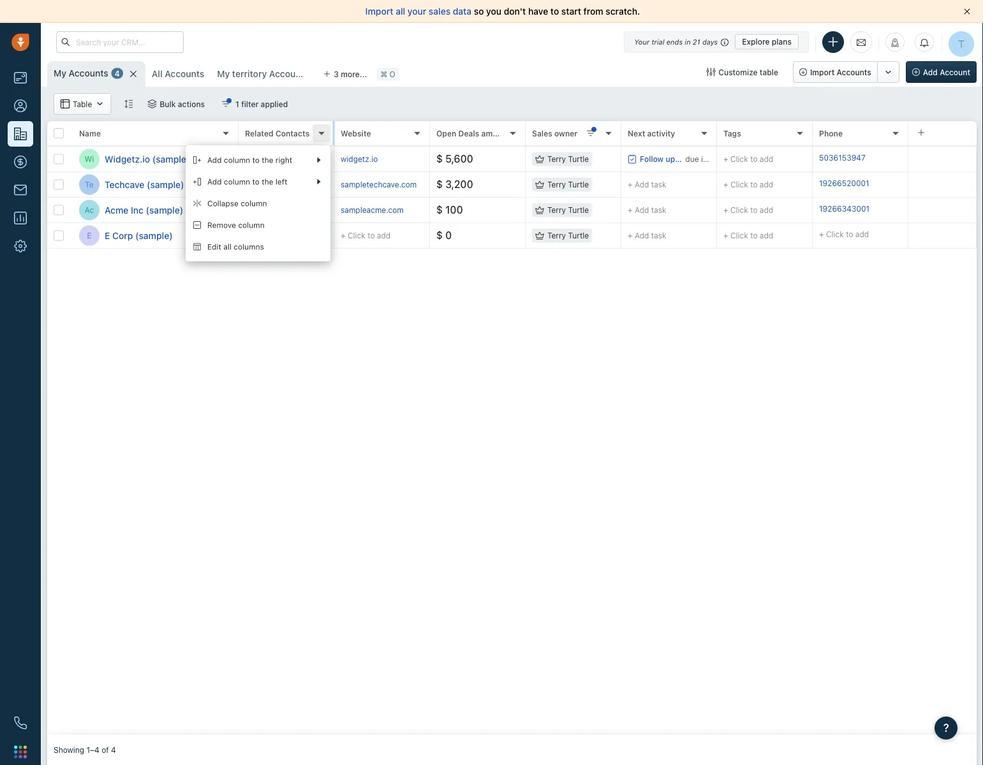 Task type: locate. For each thing, give the bounding box(es) containing it.
4 terry from the top
[[547, 231, 566, 240]]

row group
[[47, 147, 239, 249], [239, 147, 977, 249]]

1 vertical spatial import
[[810, 68, 835, 77]]

$
[[436, 153, 443, 165], [436, 178, 443, 190], [436, 204, 443, 216], [436, 229, 443, 242]]

terry for 100
[[547, 206, 566, 215]]

acme inc (sample)
[[105, 205, 183, 215]]

0 vertical spatial import
[[365, 6, 393, 17]]

menu
[[186, 145, 330, 262]]

techcave (sample)
[[105, 179, 184, 190]]

0 vertical spatial j image
[[246, 149, 266, 169]]

widgetz.io
[[341, 155, 378, 164]]

o
[[390, 69, 395, 78]]

1 terry from the top
[[547, 155, 566, 164]]

turtle
[[568, 155, 589, 164], [568, 180, 589, 189], [568, 206, 589, 215], [568, 231, 589, 240]]

name row
[[47, 121, 239, 147]]

accounts for import
[[837, 68, 871, 77]]

1 task from the top
[[651, 180, 666, 189]]

4 $ from the top
[[436, 229, 443, 242]]

collapse column menu item
[[186, 193, 330, 214]]

2 terry turtle from the top
[[547, 180, 589, 189]]

grid
[[47, 120, 977, 735]]

2 j image from the top
[[246, 226, 266, 246]]

2 + add task from the top
[[628, 206, 666, 215]]

trial
[[652, 38, 664, 46]]

my for my territory accounts
[[217, 69, 230, 79]]

the left left
[[262, 177, 273, 186]]

19266343001 link
[[819, 203, 870, 217]]

4 terry turtle from the top
[[547, 231, 589, 240]]

19266343001
[[819, 204, 870, 213]]

0 horizontal spatial e
[[87, 231, 92, 240]]

to
[[550, 6, 559, 17], [750, 155, 758, 164], [252, 156, 260, 165], [252, 177, 260, 186], [750, 180, 758, 189], [750, 206, 758, 215], [846, 230, 853, 239], [368, 231, 375, 240], [750, 231, 758, 240]]

1 horizontal spatial all
[[396, 6, 405, 17]]

$ 100
[[436, 204, 463, 216]]

column up add column to the left
[[224, 156, 250, 165]]

0 horizontal spatial import
[[365, 6, 393, 17]]

table
[[73, 99, 92, 108]]

press space to select this row. row containing widgetz.io (sample)
[[47, 147, 239, 172]]

0 horizontal spatial all
[[223, 242, 232, 251]]

scratch.
[[606, 6, 640, 17]]

data
[[453, 6, 472, 17]]

widgetz.io link
[[341, 155, 378, 164]]

import for import all your sales data so you don't have to start from scratch.
[[365, 6, 393, 17]]

in left 21 at the top right of page
[[685, 38, 691, 46]]

container_wx8msf4aqz5i3rn1 image inside 1 filter applied button
[[221, 100, 230, 108]]

0 vertical spatial 4
[[115, 69, 120, 78]]

press space to select this row. row containing techcave (sample)
[[47, 172, 239, 198]]

collapse column
[[207, 199, 267, 208]]

4 right 'of' at the bottom left of page
[[111, 746, 116, 755]]

+ click to add for $ 100
[[723, 206, 773, 215]]

task for $ 0
[[651, 231, 666, 240]]

due
[[685, 155, 699, 164]]

accounts up "table"
[[69, 68, 108, 78]]

3 cell from the top
[[908, 198, 977, 223]]

terry turtle for $ 0
[[547, 231, 589, 240]]

columns
[[234, 242, 264, 251]]

+ add task
[[628, 180, 666, 189], [628, 206, 666, 215], [628, 231, 666, 240]]

1 $ from the top
[[436, 153, 443, 165]]

1 horizontal spatial in
[[701, 155, 707, 164]]

turtle for $ 3,200
[[568, 180, 589, 189]]

accounts right all
[[165, 69, 204, 79]]

due in a day
[[685, 155, 729, 164]]

e down 'ac'
[[87, 231, 92, 240]]

column down s icon
[[241, 199, 267, 208]]

bulk
[[160, 100, 176, 108]]

ac
[[85, 206, 94, 215]]

sampleacme.com
[[341, 206, 404, 215]]

import all your sales data so you don't have to start from scratch.
[[365, 6, 640, 17]]

0 vertical spatial in
[[685, 38, 691, 46]]

remove column menu item
[[186, 214, 330, 236]]

container_wx8msf4aqz5i3rn1 image inside table dropdown button
[[61, 100, 70, 108]]

0 vertical spatial the
[[262, 156, 273, 165]]

accounts down the send email image
[[837, 68, 871, 77]]

1 vertical spatial + add task
[[628, 206, 666, 215]]

so
[[474, 6, 484, 17]]

open deals amount
[[436, 129, 510, 138]]

all inside 'menu item'
[[223, 242, 232, 251]]

⌘
[[380, 69, 387, 78]]

1 vertical spatial the
[[262, 177, 273, 186]]

you
[[486, 6, 501, 17]]

import
[[365, 6, 393, 17], [810, 68, 835, 77]]

terry
[[547, 155, 566, 164], [547, 180, 566, 189], [547, 206, 566, 215], [547, 231, 566, 240]]

my up table dropdown button
[[54, 68, 66, 78]]

1 terry turtle from the top
[[547, 155, 589, 164]]

more...
[[341, 70, 367, 78]]

terry turtle for $ 100
[[547, 206, 589, 215]]

container_wx8msf4aqz5i3rn1 image for bulk actions button
[[148, 100, 156, 108]]

3 turtle from the top
[[568, 206, 589, 215]]

(sample) down the widgetz.io (sample) link
[[147, 179, 184, 190]]

$ for $ 3,200
[[436, 178, 443, 190]]

import accounts
[[810, 68, 871, 77]]

1 cell from the top
[[908, 147, 977, 172]]

1 vertical spatial task
[[651, 206, 666, 215]]

the for right
[[262, 156, 273, 165]]

next
[[628, 129, 645, 138]]

1 row group from the left
[[47, 147, 239, 249]]

name column header
[[73, 121, 239, 147]]

edit all columns
[[207, 242, 264, 251]]

deals
[[458, 129, 479, 138]]

3 + add task from the top
[[628, 231, 666, 240]]

widgetz.io (sample) link
[[105, 153, 190, 166]]

start
[[561, 6, 581, 17]]

+
[[723, 155, 728, 164], [723, 180, 728, 189], [628, 180, 633, 189], [723, 206, 728, 215], [628, 206, 633, 215], [819, 230, 824, 239], [341, 231, 345, 240], [723, 231, 728, 240], [628, 231, 633, 240]]

container_wx8msf4aqz5i3rn1 image
[[61, 100, 70, 108], [148, 100, 156, 108], [221, 100, 230, 108], [535, 155, 544, 164], [535, 206, 544, 215]]

all right edit
[[223, 242, 232, 251]]

0 horizontal spatial my
[[54, 68, 66, 78]]

3 task from the top
[[651, 231, 666, 240]]

press space to select this row. row
[[47, 147, 239, 172], [239, 147, 977, 172], [47, 172, 239, 198], [239, 172, 977, 198], [47, 198, 239, 223], [239, 198, 977, 223], [47, 223, 239, 249], [239, 223, 977, 249]]

acme inc (sample) link
[[105, 204, 183, 217]]

e for e
[[87, 231, 92, 240]]

menu containing add column to the right
[[186, 145, 330, 262]]

ends
[[666, 38, 683, 46]]

1 horizontal spatial e
[[105, 230, 110, 241]]

1 horizontal spatial import
[[810, 68, 835, 77]]

j image for $ 5,600
[[246, 149, 266, 169]]

add
[[923, 68, 938, 77], [207, 156, 222, 165], [207, 177, 222, 186], [635, 180, 649, 189], [635, 206, 649, 215], [635, 231, 649, 240]]

press space to select this row. row containing acme inc (sample)
[[47, 198, 239, 223]]

remove
[[207, 221, 236, 230]]

0 vertical spatial all
[[396, 6, 405, 17]]

(sample)
[[152, 154, 190, 164], [147, 179, 184, 190], [146, 205, 183, 215], [135, 230, 173, 241]]

4 cell from the top
[[908, 223, 977, 248]]

turtle for $ 100
[[568, 206, 589, 215]]

$ left 5,600
[[436, 153, 443, 165]]

container_wx8msf4aqz5i3rn1 image inside bulk actions button
[[148, 100, 156, 108]]

column
[[224, 156, 250, 165], [224, 177, 250, 186], [241, 199, 267, 208], [238, 221, 264, 230]]

task for $ 3,200
[[651, 180, 666, 189]]

import all your sales data link
[[365, 6, 474, 17]]

add account button
[[906, 61, 977, 83]]

$ 5,600
[[436, 153, 473, 165]]

2 cell from the top
[[908, 172, 977, 197]]

$ left 100
[[436, 204, 443, 216]]

table button
[[54, 93, 111, 115]]

bulk actions
[[160, 100, 205, 108]]

corp
[[112, 230, 133, 241]]

4 turtle from the top
[[568, 231, 589, 240]]

accounts for all
[[165, 69, 204, 79]]

2 row group from the left
[[239, 147, 977, 249]]

import inside button
[[810, 68, 835, 77]]

your trial ends in 21 days
[[634, 38, 718, 46]]

all left 'your'
[[396, 6, 405, 17]]

my territory accounts button
[[211, 61, 313, 87], [217, 69, 309, 79]]

a
[[710, 155, 714, 164]]

my accounts 4
[[54, 68, 120, 78]]

100
[[445, 204, 463, 216]]

column for remove column
[[238, 221, 264, 230]]

click for $ 3,200
[[730, 180, 748, 189]]

1 + add task from the top
[[628, 180, 666, 189]]

4 down search your crm... text box
[[115, 69, 120, 78]]

1 vertical spatial all
[[223, 242, 232, 251]]

1 vertical spatial j image
[[246, 226, 266, 246]]

click
[[730, 155, 748, 164], [730, 180, 748, 189], [730, 206, 748, 215], [826, 230, 844, 239], [348, 231, 365, 240], [730, 231, 748, 240]]

have
[[528, 6, 548, 17]]

bulk actions button
[[139, 93, 213, 115]]

5036153947
[[819, 153, 866, 162]]

e left corp
[[105, 230, 110, 241]]

0
[[445, 229, 452, 242]]

related contacts
[[245, 129, 310, 138]]

tags
[[723, 129, 741, 138]]

grid containing $ 5,600
[[47, 120, 977, 735]]

2 vertical spatial task
[[651, 231, 666, 240]]

click for $ 5,600
[[730, 155, 748, 164]]

2 vertical spatial + add task
[[628, 231, 666, 240]]

left
[[276, 177, 287, 186]]

edit all columns menu item
[[186, 236, 330, 258]]

2 $ from the top
[[436, 178, 443, 190]]

container_wx8msf4aqz5i3rn1 image
[[706, 68, 715, 77], [95, 100, 104, 108], [628, 155, 637, 164], [535, 180, 544, 189], [535, 231, 544, 240]]

don't
[[504, 6, 526, 17]]

2 task from the top
[[651, 206, 666, 215]]

$ left 3,200
[[436, 178, 443, 190]]

column down "l" 'icon'
[[238, 221, 264, 230]]

0 vertical spatial + add task
[[628, 180, 666, 189]]

3 more...
[[334, 70, 367, 78]]

3 $ from the top
[[436, 204, 443, 216]]

row group containing $ 5,600
[[239, 147, 977, 249]]

the left "right"
[[262, 156, 273, 165]]

2 the from the top
[[262, 177, 273, 186]]

terry for 5,600
[[547, 155, 566, 164]]

5036153947 link
[[819, 152, 866, 166]]

1 turtle from the top
[[568, 155, 589, 164]]

$ left 0
[[436, 229, 443, 242]]

send email image
[[857, 37, 866, 47]]

phone element
[[8, 711, 33, 736]]

territory
[[232, 69, 267, 79]]

3 terry turtle from the top
[[547, 206, 589, 215]]

$ for $ 100
[[436, 204, 443, 216]]

1 vertical spatial in
[[701, 155, 707, 164]]

0 vertical spatial task
[[651, 180, 666, 189]]

accounts inside button
[[837, 68, 871, 77]]

j image
[[246, 149, 266, 169], [246, 226, 266, 246]]

1 the from the top
[[262, 156, 273, 165]]

0 horizontal spatial in
[[685, 38, 691, 46]]

in left a
[[701, 155, 707, 164]]

cell
[[908, 147, 977, 172], [908, 172, 977, 197], [908, 198, 977, 223], [908, 223, 977, 248]]

the for left
[[262, 177, 273, 186]]

add for $ 100
[[760, 206, 773, 215]]

column up collapse column
[[224, 177, 250, 186]]

3 terry from the top
[[547, 206, 566, 215]]

1 horizontal spatial my
[[217, 69, 230, 79]]

2 terry from the top
[[547, 180, 566, 189]]

widgetz.io (sample)
[[105, 154, 190, 164]]

showing 1–4 of 4
[[54, 746, 116, 755]]

my left territory on the left
[[217, 69, 230, 79]]

2 turtle from the top
[[568, 180, 589, 189]]

+ click to add
[[723, 155, 773, 164], [723, 180, 773, 189], [723, 206, 773, 215], [819, 230, 869, 239], [341, 231, 391, 240], [723, 231, 773, 240]]

1 j image from the top
[[246, 149, 266, 169]]



Task type: vqa. For each thing, say whether or not it's contained in the screenshot.
"Quote Management Apps"
no



Task type: describe. For each thing, give the bounding box(es) containing it.
row group containing widgetz.io (sample)
[[47, 147, 239, 249]]

in inside row group
[[701, 155, 707, 164]]

name
[[79, 129, 101, 138]]

19266520001
[[819, 179, 869, 188]]

inc
[[131, 205, 144, 215]]

customize
[[718, 68, 758, 77]]

add column to the left
[[207, 177, 287, 186]]

cell for $ 5,600
[[908, 147, 977, 172]]

+ add task for $ 3,200
[[628, 180, 666, 189]]

edit
[[207, 242, 221, 251]]

1–4
[[86, 746, 99, 755]]

e for e corp (sample)
[[105, 230, 110, 241]]

add for $ 0
[[760, 231, 773, 240]]

(sample) down acme inc (sample) link at left
[[135, 230, 173, 241]]

close image
[[964, 8, 970, 15]]

+ add task for $ 0
[[628, 231, 666, 240]]

cell for $ 0
[[908, 223, 977, 248]]

$ for $ 0
[[436, 229, 443, 242]]

l image
[[246, 200, 266, 220]]

press space to select this row. row containing $ 5,600
[[239, 147, 977, 172]]

import for import accounts
[[810, 68, 835, 77]]

task for $ 100
[[651, 206, 666, 215]]

1 vertical spatial 4
[[111, 746, 116, 755]]

e corp (sample) link
[[105, 229, 173, 242]]

1
[[235, 100, 239, 108]]

website
[[341, 129, 371, 138]]

click for $ 0
[[730, 231, 748, 240]]

phone
[[819, 129, 843, 138]]

4 inside my accounts 4
[[115, 69, 120, 78]]

j image for $ 0
[[246, 226, 266, 246]]

sales
[[429, 6, 450, 17]]

contacts
[[276, 129, 310, 138]]

add for $ 3,200
[[760, 180, 773, 189]]

showing
[[54, 746, 84, 755]]

terry turtle for $ 3,200
[[547, 180, 589, 189]]

all for your
[[396, 6, 405, 17]]

press space to select this row. row containing $ 100
[[239, 198, 977, 223]]

e corp (sample)
[[105, 230, 173, 241]]

day
[[716, 155, 729, 164]]

cell for $ 3,200
[[908, 172, 977, 197]]

your
[[408, 6, 426, 17]]

terry for 3,200
[[547, 180, 566, 189]]

open
[[436, 129, 456, 138]]

(sample) right inc
[[146, 205, 183, 215]]

remove column
[[207, 221, 264, 230]]

s image
[[246, 174, 266, 195]]

related
[[245, 129, 273, 138]]

container_wx8msf4aqz5i3rn1 image for 1 filter applied button
[[221, 100, 230, 108]]

my territory accounts
[[217, 69, 309, 79]]

add for $ 5,600
[[760, 155, 773, 164]]

applied
[[261, 100, 288, 108]]

plans
[[772, 37, 792, 46]]

table
[[760, 68, 778, 77]]

sampletechcave.com link
[[341, 180, 417, 189]]

owner
[[554, 129, 578, 138]]

sales
[[532, 129, 552, 138]]

⌘ o
[[380, 69, 395, 78]]

Search your CRM... text field
[[56, 31, 184, 53]]

add column to the right
[[207, 156, 292, 165]]

press space to select this row. row containing $ 3,200
[[239, 172, 977, 198]]

terry turtle for $ 5,600
[[547, 155, 589, 164]]

click for $ 100
[[730, 206, 748, 215]]

container_wx8msf4aqz5i3rn1 image inside table dropdown button
[[95, 100, 104, 108]]

freshworks switcher image
[[14, 746, 27, 759]]

style_myh0__igzzd8unmi image
[[124, 100, 133, 108]]

3,200
[[445, 178, 473, 190]]

$ 3,200
[[436, 178, 473, 190]]

$ 0
[[436, 229, 452, 242]]

explore
[[742, 37, 770, 46]]

techcave (sample) link
[[105, 178, 184, 191]]

amount
[[481, 129, 510, 138]]

widgetz.io
[[105, 154, 150, 164]]

next activity
[[628, 129, 675, 138]]

accounts up applied
[[269, 69, 309, 79]]

sales owner
[[532, 129, 578, 138]]

+ click to add for $ 0
[[723, 231, 773, 240]]

+ click to add for $ 5,600
[[723, 155, 773, 164]]

all accounts
[[152, 69, 204, 79]]

container_wx8msf4aqz5i3rn1 image for table dropdown button
[[61, 100, 70, 108]]

turtle for $ 0
[[568, 231, 589, 240]]

column for collapse column
[[241, 199, 267, 208]]

wi
[[85, 155, 94, 164]]

sampletechcave.com
[[341, 180, 417, 189]]

column for add column to the right
[[224, 156, 250, 165]]

+ add task for $ 100
[[628, 206, 666, 215]]

activity
[[647, 129, 675, 138]]

filter
[[241, 100, 259, 108]]

from
[[584, 6, 603, 17]]

$ for $ 5,600
[[436, 153, 443, 165]]

acme
[[105, 205, 128, 215]]

my for my accounts 4
[[54, 68, 66, 78]]

5,600
[[445, 153, 473, 165]]

container_wx8msf4aqz5i3rn1 image inside customize table button
[[706, 68, 715, 77]]

column for add column to the left
[[224, 177, 250, 186]]

+ click to add for $ 3,200
[[723, 180, 773, 189]]

te
[[85, 180, 94, 189]]

19266520001 link
[[819, 178, 869, 191]]

of
[[102, 746, 109, 755]]

terry for 0
[[547, 231, 566, 240]]

collapse
[[207, 199, 238, 208]]

account
[[940, 68, 970, 77]]

techcave
[[105, 179, 144, 190]]

press space to select this row. row containing e corp (sample)
[[47, 223, 239, 249]]

customize table button
[[698, 61, 787, 83]]

right
[[276, 156, 292, 165]]

phone image
[[14, 717, 27, 730]]

3 more... button
[[316, 65, 374, 83]]

3
[[334, 70, 339, 78]]

add inside button
[[923, 68, 938, 77]]

accounts for my
[[69, 68, 108, 78]]

press space to select this row. row containing $ 0
[[239, 223, 977, 249]]

cell for $ 100
[[908, 198, 977, 223]]

your
[[634, 38, 650, 46]]

1 filter applied
[[235, 100, 288, 108]]

all
[[152, 69, 162, 79]]

all for columns
[[223, 242, 232, 251]]

what's new image
[[891, 38, 900, 47]]

turtle for $ 5,600
[[568, 155, 589, 164]]

days
[[702, 38, 718, 46]]

actions
[[178, 100, 205, 108]]

import accounts button
[[793, 61, 878, 83]]

import accounts group
[[793, 61, 899, 83]]

(sample) down name column header
[[152, 154, 190, 164]]



